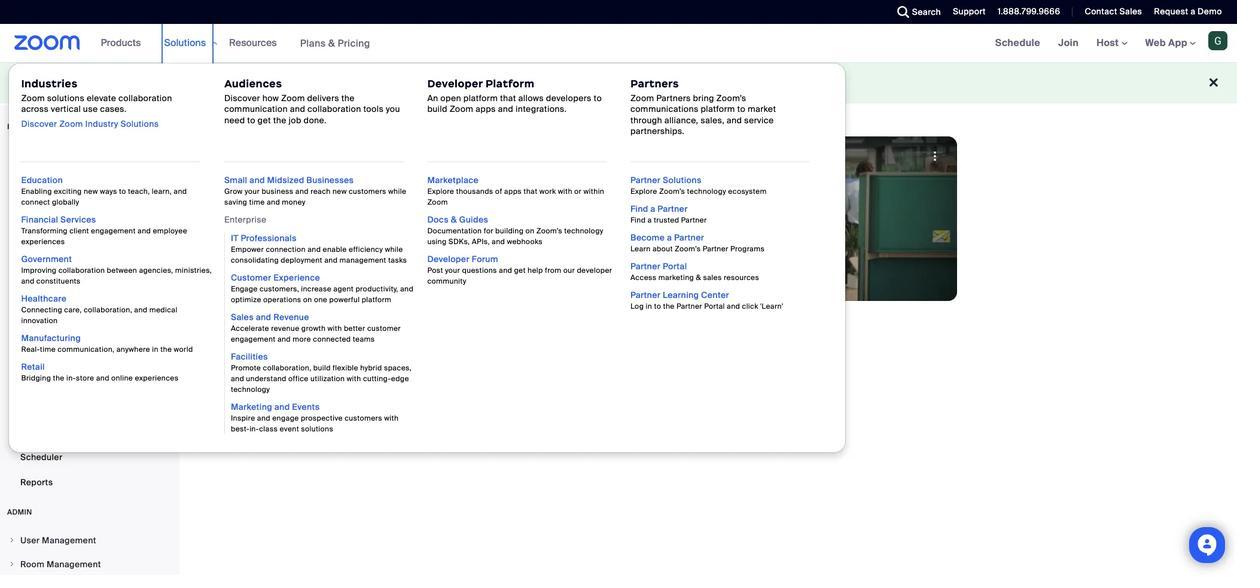 Task type: locate. For each thing, give the bounding box(es) containing it.
0 horizontal spatial collaboration
[[58, 266, 105, 275]]

banner
[[0, 24, 1237, 453]]

user
[[20, 535, 40, 546]]

guides
[[459, 214, 488, 225]]

world
[[174, 345, 193, 354]]

developer up open
[[427, 77, 483, 90]]

& up 'documentation'
[[451, 214, 457, 225]]

get inside meet zoom ai companion, footer
[[345, 77, 358, 88]]

2 vertical spatial get
[[514, 266, 526, 275]]

build down an
[[427, 104, 448, 115]]

join
[[1059, 37, 1079, 49]]

edge
[[391, 374, 409, 384]]

1 vertical spatial developer
[[427, 254, 470, 264]]

1 vertical spatial get
[[258, 115, 271, 125]]

1 vertical spatial collaboration,
[[263, 363, 311, 373]]

discover down across
[[21, 118, 57, 129]]

sales up accelerate
[[231, 312, 254, 323]]

between
[[107, 266, 137, 275]]

recordings
[[20, 376, 67, 387]]

on up webhooks
[[526, 226, 535, 236]]

enterprise element
[[224, 232, 416, 434]]

physical
[[331, 175, 364, 186]]

partner inside partner portal access marketing & sales resources
[[631, 261, 661, 272]]

apps down game.
[[504, 187, 522, 196]]

a for become
[[667, 232, 672, 243]]

1 vertical spatial &
[[451, 214, 457, 225]]

while
[[388, 187, 406, 196], [385, 245, 403, 254]]

and inside facilities promote collaboration, build flexible hybrid spaces, and understand office utilization with cutting-edge technology
[[231, 374, 244, 384]]

your inside small and midsized businesses grow your business and reach new customers while saving time and money
[[245, 187, 260, 196]]

a up about
[[667, 232, 672, 243]]

2 horizontal spatial solutions
[[663, 175, 702, 185]]

1 vertical spatial solutions
[[120, 118, 159, 129]]

build up utilization
[[313, 363, 331, 373]]

ahead
[[256, 163, 281, 174], [449, 175, 475, 186]]

1 horizontal spatial on
[[526, 226, 535, 236]]

with down flexible on the bottom left
[[347, 374, 361, 384]]

developer up post
[[427, 254, 470, 264]]

technology down or
[[564, 226, 604, 236]]

2 vertical spatial solutions
[[663, 175, 702, 185]]

contact up host
[[1085, 6, 1118, 17]]

2 horizontal spatial &
[[696, 273, 701, 282]]

your right grow
[[245, 187, 260, 196]]

0 horizontal spatial get
[[258, 115, 271, 125]]

empower
[[231, 245, 264, 254]]

search
[[912, 7, 941, 17]]

platform inside the customer experience engage customers, increase agent productivity, and optimize operations on one powerful platform
[[362, 295, 392, 305]]

within
[[584, 187, 605, 196]]

with inside facilities promote collaboration, build flexible hybrid spaces, and understand office utilization with cutting-edge technology
[[347, 374, 361, 384]]

1 horizontal spatial portal
[[704, 302, 725, 311]]

1 vertical spatial find
[[631, 215, 646, 225]]

and inside retail bridging the in-store and online experiences
[[96, 373, 109, 383]]

on inside docs & guides documentation for building on zoom's technology using sdks, apis, and webhooks
[[526, 226, 535, 236]]

explore down "stay"
[[427, 187, 454, 196]]

optimize
[[231, 295, 261, 305]]

and inside partner learning center log in to the partner portal and click 'learn'
[[727, 302, 740, 311]]

and down platform
[[498, 104, 514, 115]]

developer inside "developer forum post your questions and get help from our developer community"
[[427, 254, 470, 264]]

1 developer from the top
[[427, 77, 483, 90]]

that inside developer platform an open platform that allows developers to build zoom apps and integrations.
[[500, 93, 516, 104]]

find a partner find a trusted partner
[[631, 203, 707, 225]]

of
[[477, 175, 485, 186], [495, 187, 502, 196]]

audiences
[[224, 77, 282, 90]]

collaboration up contacts
[[58, 266, 105, 275]]

experience
[[274, 272, 320, 283]]

solutions
[[164, 37, 206, 49], [120, 118, 159, 129], [663, 175, 702, 185]]

0 vertical spatial collaboration,
[[84, 305, 132, 315]]

0 vertical spatial in-
[[66, 373, 76, 383]]

your up "community" on the top
[[445, 266, 460, 275]]

in- down inspire
[[250, 424, 259, 434]]

get down communication
[[258, 115, 271, 125]]

customers down "physical"
[[349, 187, 386, 196]]

and up job at the left
[[290, 104, 305, 115]]

solutions down prospective
[[301, 424, 333, 434]]

and up class
[[257, 413, 270, 423]]

management for user management
[[42, 535, 96, 546]]

0 vertical spatial access
[[361, 77, 390, 88]]

learn down become
[[631, 244, 651, 254]]

time down manufacturing
[[40, 345, 56, 354]]

0 horizontal spatial ai
[[64, 77, 72, 88]]

0 horizontal spatial in
[[152, 345, 158, 354]]

profile picture image
[[1209, 31, 1228, 50]]

partner portal link
[[631, 261, 687, 272]]

and down promote on the left bottom of the page
[[231, 374, 244, 384]]

1 horizontal spatial access
[[361, 77, 390, 88]]

1 horizontal spatial engagement
[[231, 334, 276, 344]]

& inside docs & guides documentation for building on zoom's technology using sdks, apis, and webhooks
[[451, 214, 457, 225]]

with
[[412, 163, 429, 174], [558, 187, 573, 196], [328, 324, 342, 333], [347, 374, 361, 384], [384, 413, 399, 423]]

learn inside become a partner learn about zoom's partner programs
[[631, 244, 651, 254]]

notes link
[[0, 345, 176, 369]]

and down 'for'
[[492, 237, 505, 247]]

a for request
[[1191, 6, 1196, 17]]

and down business
[[267, 197, 280, 207]]

1 vertical spatial ahead
[[449, 175, 475, 186]]

small
[[224, 175, 247, 185]]

0 horizontal spatial experiences
[[21, 237, 65, 247]]

ecosystem
[[728, 187, 767, 196]]

1 horizontal spatial discover
[[224, 93, 260, 104]]

get
[[345, 77, 358, 88], [258, 115, 271, 125], [514, 266, 526, 275]]

learn left "more"
[[405, 232, 428, 243]]

manufacturing link
[[21, 333, 81, 343]]

0 horizontal spatial learn
[[405, 232, 428, 243]]

and left employee
[[138, 226, 151, 236]]

and left medical
[[134, 305, 147, 315]]

2 vertical spatial technology
[[231, 385, 270, 394]]

agent
[[334, 284, 354, 294]]

collaboration, up "office"
[[263, 363, 311, 373]]

access up tools at the left of the page
[[361, 77, 390, 88]]

about
[[653, 244, 673, 254]]

2 developer from the top
[[427, 254, 470, 264]]

and inside "developer forum post your questions and get help from our developer community"
[[499, 266, 512, 275]]

0 horizontal spatial explore
[[427, 187, 454, 196]]

admin
[[7, 507, 32, 517]]

the down partner learning center link
[[663, 302, 675, 311]]

0 vertical spatial engagement
[[91, 226, 136, 236]]

developer inside developer platform an open platform that allows developers to build zoom apps and integrations.
[[427, 77, 483, 90]]

contact sales up connection
[[266, 232, 324, 243]]

0 horizontal spatial engagement
[[91, 226, 136, 236]]

1 horizontal spatial that
[[524, 187, 538, 196]]

partner up find a partner link
[[631, 175, 661, 185]]

0 horizontal spatial solutions
[[120, 118, 159, 129]]

the inside manufacturing real-time communication, anywhere in the world
[[160, 345, 172, 354]]

and left the click
[[727, 302, 740, 311]]

0 vertical spatial find
[[631, 203, 648, 214]]

in- inside marketing and events inspire and engage prospective customers with best-in-class event solutions
[[250, 424, 259, 434]]

0 horizontal spatial access
[[247, 175, 277, 186]]

audiences discover how zoom delivers the communication and collaboration tools you need to get the job done.
[[224, 77, 400, 125]]

management inside user management menu item
[[42, 535, 96, 546]]

experiences for bridging
[[135, 373, 179, 383]]

2 personal from the top
[[20, 301, 56, 312]]

discover inside audiences discover how zoom delivers the communication and collaboration tools you need to get the job done.
[[224, 93, 260, 104]]

in right anywhere
[[152, 345, 158, 354]]

0 horizontal spatial time
[[40, 345, 56, 354]]

money
[[282, 197, 306, 207]]

0 vertical spatial solutions
[[164, 37, 206, 49]]

0 vertical spatial portal
[[663, 261, 687, 272]]

the left job at the left
[[273, 115, 287, 125]]

engagement inside sales and revenue accelerate revenue growth with better customer engagement and more connected teams
[[231, 334, 276, 344]]

to inside audiences discover how zoom delivers the communication and collaboration tools you need to get the job done.
[[247, 115, 255, 125]]

0 vertical spatial technology
[[687, 187, 726, 196]]

zoom's inside partners zoom partners bring zoom's communications platform to market through alliance, sales, and service partnerships.
[[717, 93, 747, 104]]

get inside "developer forum post your questions and get help from our developer community"
[[514, 266, 526, 275]]

the left world
[[160, 345, 172, 354]]

1 horizontal spatial build
[[427, 104, 448, 115]]

use
[[83, 104, 98, 115]]

to inside partner learning center log in to the partner portal and click 'learn'
[[654, 302, 661, 311]]

contact up connection
[[266, 232, 299, 243]]

partner up 'access'
[[631, 261, 661, 272]]

improving
[[21, 266, 56, 275]]

ahead up thousands at the top left
[[449, 175, 475, 186]]

collaboration inside audiences discover how zoom delivers the communication and collaboration tools you need to get the job done.
[[308, 104, 361, 115]]

a inside become a partner learn about zoom's partner programs
[[667, 232, 672, 243]]

to inside reserve ahead and maximize your productivity with zoom's workspace reservation! get virtual access to your ideal physical workspace and stay ahead of the game.
[[279, 175, 287, 186]]

0 horizontal spatial discover
[[21, 118, 57, 129]]

partner down trusted
[[674, 232, 704, 243]]

of inside marketplace explore thousands of apps that work with or within zoom
[[495, 187, 502, 196]]

1 vertical spatial management
[[47, 559, 101, 570]]

1 vertical spatial portal
[[704, 302, 725, 311]]

to up you
[[392, 77, 400, 88]]

2 explore from the left
[[631, 187, 657, 196]]

apps down 'no' at the top left of page
[[476, 104, 496, 115]]

customers,
[[260, 284, 299, 294]]

1 horizontal spatial new
[[147, 77, 164, 88]]

time up enterprise
[[249, 197, 265, 207]]

get left help
[[514, 266, 526, 275]]

meetings
[[20, 200, 59, 211]]

& left sales
[[696, 273, 701, 282]]

1 vertical spatial while
[[385, 245, 403, 254]]

1 vertical spatial customers
[[345, 413, 382, 423]]

1 find from the top
[[631, 203, 648, 214]]

with left or
[[558, 187, 573, 196]]

it
[[231, 233, 239, 244]]

2 horizontal spatial platform
[[701, 104, 735, 115]]

customers right prospective
[[345, 413, 382, 423]]

admin menu menu
[[0, 529, 176, 575]]

0 horizontal spatial contact
[[266, 232, 299, 243]]

& right plans
[[328, 37, 335, 49]]

1 vertical spatial apps
[[504, 187, 522, 196]]

resources
[[229, 37, 277, 49]]

contact sales link
[[1076, 0, 1146, 24], [1085, 6, 1143, 17], [220, 226, 370, 250]]

0 horizontal spatial new
[[84, 187, 98, 196]]

1 vertical spatial that
[[524, 187, 538, 196]]

zoom up through
[[631, 93, 654, 104]]

0 vertical spatial solutions
[[47, 93, 84, 104]]

user management menu item
[[0, 529, 176, 552]]

2 horizontal spatial collaboration
[[308, 104, 361, 115]]

experiences inside financial services transforming client engagement and employee experiences
[[21, 237, 65, 247]]

0 horizontal spatial solutions
[[47, 93, 84, 104]]

facilities
[[231, 351, 268, 362]]

0 vertical spatial that
[[500, 93, 516, 104]]

1 vertical spatial learn
[[631, 244, 651, 254]]

and right pro
[[327, 77, 343, 88]]

0 vertical spatial developer
[[427, 77, 483, 90]]

access
[[361, 77, 390, 88], [247, 175, 277, 186]]

manufacturing real-time communication, anywhere in the world
[[21, 333, 193, 354]]

collaboration inside industries zoom solutions elevate collaboration across vertical use cases. discover zoom industry solutions
[[118, 93, 172, 104]]

0 horizontal spatial on
[[303, 295, 312, 305]]

operations
[[263, 295, 301, 305]]

management up room management
[[42, 535, 96, 546]]

of up thousands at the top left
[[477, 175, 485, 186]]

1 explore from the left
[[427, 187, 454, 196]]

financial
[[21, 214, 58, 225]]

technology inside partner solutions explore zoom's technology ecosystem
[[687, 187, 726, 196]]

on left one at the left
[[303, 295, 312, 305]]

developer forum link
[[427, 254, 498, 264]]

0 vertical spatial build
[[427, 104, 448, 115]]

engagement down accelerate
[[231, 334, 276, 344]]

developer forum post your questions and get help from our developer community
[[427, 254, 612, 286]]

to inside developer platform an open platform that allows developers to build zoom apps and integrations.
[[594, 93, 602, 104]]

solutions up find a partner find a trusted partner
[[663, 175, 702, 185]]

1 vertical spatial personal
[[20, 301, 56, 312]]

zoom inside partners zoom partners bring zoom's communications platform to market through alliance, sales, and service partnerships.
[[631, 93, 654, 104]]

collaboration down delivers
[[308, 104, 361, 115]]

1 vertical spatial access
[[247, 175, 277, 186]]

learn,
[[152, 187, 172, 196]]

from
[[545, 266, 562, 275]]

0 horizontal spatial &
[[328, 37, 335, 49]]

zoom up docs
[[427, 197, 448, 207]]

pro
[[311, 77, 325, 88]]

room management menu item
[[0, 553, 176, 575]]

the right bridging
[[53, 373, 64, 383]]

1 horizontal spatial platform
[[464, 93, 498, 104]]

and inside partners zoom partners bring zoom's communications platform to market through alliance, sales, and service partnerships.
[[727, 115, 742, 125]]

personal down improving
[[20, 276, 56, 287]]

platform
[[464, 93, 498, 104], [701, 104, 735, 115], [362, 295, 392, 305]]

reserve ahead and maximize your productivity with zoom's workspace reservation! get virtual access to your ideal physical workspace and stay ahead of the game.
[[220, 163, 579, 186]]

that inside marketplace explore thousands of apps that work with or within zoom
[[524, 187, 538, 196]]

sales up host dropdown button
[[1120, 6, 1143, 17]]

plans
[[300, 37, 326, 49]]

solutions up vertical
[[47, 93, 84, 104]]

0 vertical spatial customers
[[349, 187, 386, 196]]

cost.
[[528, 77, 548, 88]]

and inside government improving collaboration between agencies, ministries, and constituents
[[21, 276, 34, 286]]

experiences down transforming
[[21, 237, 65, 247]]

reservation!
[[511, 163, 562, 174]]

contact sales up host dropdown button
[[1085, 6, 1143, 17]]

platform down "productivity,"
[[362, 295, 392, 305]]

in inside partner learning center log in to the partner portal and click 'learn'
[[646, 302, 652, 311]]

webhooks
[[507, 237, 543, 247]]

no
[[473, 77, 483, 88]]

to right log
[[654, 302, 661, 311]]

1 horizontal spatial contact sales
[[1085, 6, 1143, 17]]

alliance,
[[665, 115, 699, 125]]

zoom's inside docs & guides documentation for building on zoom's technology using sdks, apis, and webhooks
[[537, 226, 562, 236]]

portal down center
[[704, 302, 725, 311]]

1 vertical spatial contact sales
[[266, 232, 324, 243]]

1 vertical spatial experiences
[[135, 373, 179, 383]]

1 horizontal spatial solutions
[[164, 37, 206, 49]]

scheduler link
[[0, 445, 176, 469]]

zoom right meet
[[38, 77, 62, 88]]

0 horizontal spatial that
[[500, 93, 516, 104]]

upgrade
[[218, 77, 254, 88]]

deployment
[[281, 256, 323, 265]]

while inside it professionals empower connection and enable efficiency while consolidating deployment and management tasks
[[385, 245, 403, 254]]

sales inside sales and revenue accelerate revenue growth with better customer engagement and more connected teams
[[231, 312, 254, 323]]

2 vertical spatial sales
[[231, 312, 254, 323]]

that down platform
[[500, 93, 516, 104]]

and inside docs & guides documentation for building on zoom's technology using sdks, apis, and webhooks
[[492, 237, 505, 247]]

experiences for services
[[21, 237, 65, 247]]

utilization
[[311, 374, 345, 384]]

1 horizontal spatial collaboration,
[[263, 363, 311, 373]]

personal
[[7, 122, 48, 132]]

to right ways
[[119, 187, 126, 196]]

collaboration up cases.
[[118, 93, 172, 104]]

2 horizontal spatial get
[[514, 266, 526, 275]]

in inside manufacturing real-time communication, anywhere in the world
[[152, 345, 158, 354]]

productivity
[[362, 163, 410, 174]]

customers
[[349, 187, 386, 196], [345, 413, 382, 423]]

platform
[[486, 77, 535, 90]]

ahead up midsized at the left of page
[[256, 163, 281, 174]]

0 horizontal spatial technology
[[231, 385, 270, 394]]

engage
[[231, 284, 258, 294]]

0 vertical spatial while
[[388, 187, 406, 196]]

0 horizontal spatial sales
[[231, 312, 254, 323]]

and down improving
[[21, 276, 34, 286]]

1 vertical spatial discover
[[21, 118, 57, 129]]

1 horizontal spatial ai
[[166, 77, 174, 88]]

1 vertical spatial in-
[[250, 424, 259, 434]]

with inside marketing and events inspire and engage prospective customers with best-in-class event solutions
[[384, 413, 399, 423]]

0 horizontal spatial of
[[477, 175, 485, 186]]

your right companion,
[[128, 77, 145, 88]]

learn more link
[[375, 226, 482, 250]]

your inside meet zoom ai companion, footer
[[128, 77, 145, 88]]

event
[[280, 424, 299, 434]]

0 vertical spatial get
[[345, 77, 358, 88]]

to down communication
[[247, 115, 255, 125]]

job
[[289, 115, 301, 125]]

solutions up assistant!
[[164, 37, 206, 49]]

1 personal from the top
[[20, 276, 56, 287]]

plans & pricing link
[[300, 37, 370, 49], [300, 37, 370, 49]]

and right sales,
[[727, 115, 742, 125]]

1 vertical spatial on
[[303, 295, 312, 305]]

host button
[[1097, 37, 1128, 49]]

discover down upgrade
[[224, 93, 260, 104]]

1 horizontal spatial learn
[[631, 244, 651, 254]]

1 vertical spatial engagement
[[231, 334, 276, 344]]

new inside small and midsized businesses grow your business and reach new customers while saving time and money
[[333, 187, 347, 196]]

1 vertical spatial solutions
[[301, 424, 333, 434]]

become a partner learn about zoom's partner programs
[[631, 232, 765, 254]]

0 vertical spatial in
[[646, 302, 652, 311]]

0 vertical spatial management
[[42, 535, 96, 546]]

personal menu menu
[[0, 144, 176, 495]]

log
[[631, 302, 644, 311]]

user management
[[20, 535, 96, 546]]

need
[[224, 115, 245, 125]]

profile link
[[0, 169, 176, 193]]

portal up marketing
[[663, 261, 687, 272]]

management for room management
[[47, 559, 101, 570]]

find a partner link
[[631, 203, 688, 214]]

solutions down cases.
[[120, 118, 159, 129]]

new down "physical"
[[333, 187, 347, 196]]

with down edge
[[384, 413, 399, 423]]

experiences right online
[[135, 373, 179, 383]]

experiences inside retail bridging the in-store and online experiences
[[135, 373, 179, 383]]

1 horizontal spatial in
[[646, 302, 652, 311]]

zoom's down become a partner link
[[675, 244, 701, 254]]

and inside meet zoom ai companion, footer
[[327, 77, 343, 88]]

management inside the room management menu item
[[47, 559, 101, 570]]

zoom's inside partner solutions explore zoom's technology ecosystem
[[659, 187, 685, 196]]

platform up sales,
[[701, 104, 735, 115]]

1 vertical spatial in
[[152, 345, 158, 354]]

1 horizontal spatial experiences
[[135, 373, 179, 383]]

technology left ecosystem
[[687, 187, 726, 196]]

technology inside docs & guides documentation for building on zoom's technology using sdks, apis, and webhooks
[[564, 226, 604, 236]]

and right "store" at the bottom
[[96, 373, 109, 383]]

developers
[[546, 93, 592, 104]]

access up business
[[247, 175, 277, 186]]

web app
[[1146, 37, 1188, 49]]

1 horizontal spatial collaboration
[[118, 93, 172, 104]]

1 vertical spatial sales
[[301, 232, 324, 243]]

education link
[[21, 175, 63, 185]]

0 vertical spatial discover
[[224, 93, 260, 104]]

the inside reserve ahead and maximize your productivity with zoom's workspace reservation! get virtual access to your ideal physical workspace and stay ahead of the game.
[[487, 175, 501, 186]]

1 horizontal spatial in-
[[250, 424, 259, 434]]

1 horizontal spatial time
[[249, 197, 265, 207]]

reports link
[[0, 470, 176, 494]]

phone
[[20, 251, 47, 261]]

developer platform an open platform that allows developers to build zoom apps and integrations.
[[427, 77, 602, 115]]

contact sales
[[1085, 6, 1143, 17], [266, 232, 324, 243]]

personal for personal devices
[[20, 301, 56, 312]]

explore inside marketplace explore thousands of apps that work with or within zoom
[[427, 187, 454, 196]]

0 vertical spatial on
[[526, 226, 535, 236]]

demo
[[1198, 6, 1222, 17]]

get right pro
[[345, 77, 358, 88]]

partners zoom partners bring zoom's communications platform to market through alliance, sales, and service partnerships.
[[631, 77, 776, 136]]

1 horizontal spatial apps
[[504, 187, 522, 196]]



Task type: describe. For each thing, give the bounding box(es) containing it.
partner up sales
[[703, 244, 729, 254]]

access inside reserve ahead and maximize your productivity with zoom's workspace reservation! get virtual access to your ideal physical workspace and stay ahead of the game.
[[247, 175, 277, 186]]

get
[[564, 163, 579, 174]]

across
[[21, 104, 49, 115]]

platform inside partners zoom partners bring zoom's communications platform to market through alliance, sales, and service partnerships.
[[701, 104, 735, 115]]

while inside small and midsized businesses grow your business and reach new customers while saving time and money
[[388, 187, 406, 196]]

one
[[292, 77, 309, 88]]

partner down learning
[[677, 302, 702, 311]]

connected
[[313, 334, 351, 344]]

and inside audiences discover how zoom delivers the communication and collaboration tools you need to get the job done.
[[290, 104, 305, 115]]

retail
[[21, 361, 45, 372]]

3 ai from the left
[[402, 77, 411, 88]]

plans & pricing
[[300, 37, 370, 49]]

to inside education enabling exciting new ways to teach, learn, and connect globally
[[119, 187, 126, 196]]

healthcare connecting care, collaboration, and medical innovation
[[21, 293, 178, 326]]

retail link
[[21, 361, 45, 372]]

increase
[[301, 284, 332, 294]]

discover inside industries zoom solutions elevate collaboration across vertical use cases. discover zoom industry solutions
[[21, 118, 57, 129]]

home link
[[0, 144, 176, 168]]

on inside the customer experience engage customers, increase agent productivity, and optimize operations on one powerful platform
[[303, 295, 312, 305]]

whiteboards link
[[0, 320, 176, 343]]

and inside developer platform an open platform that allows developers to build zoom apps and integrations.
[[498, 104, 514, 115]]

notes
[[20, 351, 45, 362]]

zoom inside developer platform an open platform that allows developers to build zoom apps and integrations.
[[450, 104, 474, 115]]

and up deployment
[[308, 245, 321, 254]]

0 vertical spatial learn
[[405, 232, 428, 243]]

0 vertical spatial contact
[[1085, 6, 1118, 17]]

business
[[262, 187, 294, 196]]

with inside sales and revenue accelerate revenue growth with better customer engagement and more connected teams
[[328, 324, 342, 333]]

game.
[[503, 175, 528, 186]]

that for developer
[[500, 93, 516, 104]]

and inside healthcare connecting care, collaboration, and medical innovation
[[134, 305, 147, 315]]

1 horizontal spatial sales
[[301, 232, 324, 243]]

meetings navigation
[[987, 24, 1237, 63]]

powerful
[[329, 295, 360, 305]]

your inside "developer forum post your questions and get help from our developer community"
[[445, 266, 460, 275]]

events
[[292, 402, 320, 412]]

developer for forum
[[427, 254, 470, 264]]

developer for platform
[[427, 77, 483, 90]]

consolidating
[[231, 256, 279, 265]]

solutions button
[[164, 24, 217, 62]]

and down the revenue
[[278, 334, 291, 344]]

partner up log
[[631, 290, 661, 300]]

personal devices link
[[0, 294, 176, 318]]

new inside education enabling exciting new ways to teach, learn, and connect globally
[[84, 187, 98, 196]]

collaboration, inside facilities promote collaboration, build flexible hybrid spaces, and understand office utilization with cutting-edge technology
[[263, 363, 311, 373]]

zoom down vertical
[[59, 118, 83, 129]]

partner learning center link
[[631, 290, 729, 300]]

a down find a partner link
[[648, 215, 652, 225]]

the right delivers
[[342, 93, 355, 104]]

and right small
[[250, 175, 265, 185]]

more
[[293, 334, 311, 344]]

0 vertical spatial partners
[[631, 77, 679, 90]]

in- inside retail bridging the in-store and online experiences
[[66, 373, 76, 383]]

the inside partner learning center log in to the partner portal and click 'learn'
[[663, 302, 675, 311]]

collaboration inside government improving collaboration between agencies, ministries, and constituents
[[58, 266, 105, 275]]

and up small and midsized businesses "link"
[[283, 163, 299, 174]]

financial services link
[[21, 214, 96, 225]]

get inside audiences discover how zoom delivers the communication and collaboration tools you need to get the job done.
[[258, 115, 271, 125]]

personal for personal contacts
[[20, 276, 56, 287]]

integrations.
[[516, 104, 567, 115]]

class
[[259, 424, 278, 434]]

or
[[575, 187, 582, 196]]

to inside partners zoom partners bring zoom's communications platform to market through alliance, sales, and service partnerships.
[[738, 104, 746, 115]]

ideal
[[309, 175, 329, 186]]

and up money
[[295, 187, 309, 196]]

docs & guides documentation for building on zoom's technology using sdks, apis, and webhooks
[[427, 214, 604, 247]]

midsized
[[267, 175, 304, 185]]

partner up become a partner learn about zoom's partner programs
[[681, 215, 707, 225]]

2 find from the top
[[631, 215, 646, 225]]

zoom up across
[[21, 93, 45, 104]]

product information navigation
[[9, 24, 846, 453]]

& for docs
[[451, 214, 457, 225]]

and left "stay"
[[413, 175, 428, 186]]

a for find
[[651, 203, 656, 214]]

meet zoom ai companion, footer
[[0, 62, 1237, 104]]

industries
[[21, 77, 78, 90]]

solutions inside dropdown button
[[164, 37, 206, 49]]

explore inside partner solutions explore zoom's technology ecosystem
[[631, 187, 657, 196]]

customers inside marketing and events inspire and engage prospective customers with best-in-class event solutions
[[345, 413, 382, 423]]

financial services transforming client engagement and employee experiences
[[21, 214, 187, 247]]

office
[[288, 374, 309, 384]]

collaboration, inside healthcare connecting care, collaboration, and medical innovation
[[84, 305, 132, 315]]

banner containing industries
[[0, 24, 1237, 453]]

portal inside partner learning center log in to the partner portal and click 'learn'
[[704, 302, 725, 311]]

our
[[563, 266, 575, 275]]

products
[[101, 37, 141, 49]]

0 horizontal spatial ahead
[[256, 163, 281, 174]]

of inside reserve ahead and maximize your productivity with zoom's workspace reservation! get virtual access to your ideal physical workspace and stay ahead of the game.
[[477, 175, 485, 186]]

1 vertical spatial contact
[[266, 232, 299, 243]]

with inside marketplace explore thousands of apps that work with or within zoom
[[558, 187, 573, 196]]

services
[[60, 214, 96, 225]]

solutions inside marketing and events inspire and engage prospective customers with best-in-class event solutions
[[301, 424, 333, 434]]

1 vertical spatial partners
[[657, 93, 691, 104]]

tools
[[363, 104, 384, 115]]

marketing
[[231, 402, 272, 412]]

docs
[[427, 214, 449, 225]]

customers inside small and midsized businesses grow your business and reach new customers while saving time and money
[[349, 187, 386, 196]]

zoom inside marketplace explore thousands of apps that work with or within zoom
[[427, 197, 448, 207]]

portal inside partner portal access marketing & sales resources
[[663, 261, 687, 272]]

care,
[[64, 305, 82, 315]]

and down enable
[[324, 256, 338, 265]]

right image
[[8, 561, 16, 568]]

it professionals link
[[231, 233, 297, 244]]

apps inside marketplace explore thousands of apps that work with or within zoom
[[504, 187, 522, 196]]

productivity,
[[356, 284, 398, 294]]

sales
[[703, 273, 722, 282]]

businesses
[[307, 175, 354, 185]]

time inside small and midsized businesses grow your business and reach new customers while saving time and money
[[249, 197, 265, 207]]

building
[[496, 226, 524, 236]]

connect
[[21, 197, 50, 207]]

solutions inside industries zoom solutions elevate collaboration across vertical use cases. discover zoom industry solutions
[[47, 93, 84, 104]]

marketplace
[[427, 175, 479, 185]]

partner inside partner solutions explore zoom's technology ecosystem
[[631, 175, 661, 185]]

engagement inside financial services transforming client engagement and employee experiences
[[91, 226, 136, 236]]

zoom logo image
[[14, 35, 80, 50]]

the inside retail bridging the in-store and online experiences
[[53, 373, 64, 383]]

1 horizontal spatial ahead
[[449, 175, 475, 186]]

time inside manufacturing real-time communication, anywhere in the world
[[40, 345, 56, 354]]

apps inside developer platform an open platform that allows developers to build zoom apps and integrations.
[[476, 104, 496, 115]]

communication
[[224, 104, 288, 115]]

for
[[484, 226, 494, 236]]

and up engage
[[274, 402, 290, 412]]

assistant!
[[177, 77, 216, 88]]

access inside meet zoom ai companion, footer
[[361, 77, 390, 88]]

access
[[631, 273, 657, 282]]

marketing and events link
[[231, 402, 320, 412]]

and inside the customer experience engage customers, increase agent productivity, and optimize operations on one powerful platform
[[400, 284, 414, 294]]

partner up trusted
[[658, 203, 688, 214]]

app
[[1169, 37, 1188, 49]]

technology inside facilities promote collaboration, build flexible hybrid spaces, and understand office utilization with cutting-edge technology
[[231, 385, 270, 394]]

zoom up how
[[266, 77, 290, 88]]

2 ai from the left
[[166, 77, 174, 88]]

web
[[1146, 37, 1166, 49]]

0 horizontal spatial contact sales
[[266, 232, 324, 243]]

and inside financial services transforming client engagement and employee experiences
[[138, 226, 151, 236]]

healthcare
[[21, 293, 67, 304]]

right image
[[8, 537, 16, 544]]

& for plans
[[328, 37, 335, 49]]

recordings link
[[0, 370, 176, 394]]

build inside facilities promote collaboration, build flexible hybrid spaces, and understand office utilization with cutting-edge technology
[[313, 363, 331, 373]]

zoom's inside become a partner learn about zoom's partner programs
[[675, 244, 701, 254]]

your up "physical"
[[342, 163, 360, 174]]

home
[[20, 150, 45, 161]]

solutions inside industries zoom solutions elevate collaboration across vertical use cases. discover zoom industry solutions
[[120, 118, 159, 129]]

scheduler
[[20, 452, 62, 463]]

2 horizontal spatial sales
[[1120, 6, 1143, 17]]

reports
[[20, 477, 53, 488]]

webinars
[[20, 226, 59, 236]]

small and midsized businesses link
[[224, 175, 354, 185]]

contacts
[[59, 276, 96, 287]]

and inside education enabling exciting new ways to teach, learn, and connect globally
[[174, 187, 187, 196]]

profile
[[20, 175, 47, 186]]

your left ideal
[[289, 175, 307, 186]]

meetings link
[[0, 194, 176, 218]]

with inside reserve ahead and maximize your productivity with zoom's workspace reservation! get virtual access to your ideal physical workspace and stay ahead of the game.
[[412, 163, 429, 174]]

solutions inside partner solutions explore zoom's technology ecosystem
[[663, 175, 702, 185]]

zoom inside audiences discover how zoom delivers the communication and collaboration tools you need to get the job done.
[[281, 93, 305, 104]]

schedule
[[996, 37, 1041, 49]]

docs & guides link
[[427, 214, 488, 225]]

ways
[[100, 187, 117, 196]]

globally
[[52, 197, 79, 207]]

anywhere
[[117, 345, 150, 354]]

build inside developer platform an open platform that allows developers to build zoom apps and integrations.
[[427, 104, 448, 115]]

agencies,
[[139, 266, 173, 275]]

to up how
[[256, 77, 264, 88]]

enabling
[[21, 187, 52, 196]]

that for marketplace
[[524, 187, 538, 196]]

marketplace explore thousands of apps that work with or within zoom
[[427, 175, 605, 207]]

healthcare link
[[21, 293, 67, 304]]

reserve
[[220, 163, 254, 174]]

grow
[[224, 187, 243, 196]]

new inside meet zoom ai companion, footer
[[147, 77, 164, 88]]

through
[[631, 115, 662, 125]]

customer experience engage customers, increase agent productivity, and optimize operations on one powerful platform
[[231, 272, 414, 305]]

platform inside developer platform an open platform that allows developers to build zoom apps and integrations.
[[464, 93, 498, 104]]

vertical
[[51, 104, 81, 115]]

1 ai from the left
[[64, 77, 72, 88]]

zoom's
[[431, 163, 461, 174]]

center
[[701, 290, 729, 300]]

partner portal access marketing & sales resources
[[631, 261, 759, 282]]

and up accelerate
[[256, 312, 271, 323]]

virtual
[[220, 175, 245, 186]]

using
[[427, 237, 447, 247]]

& inside partner portal access marketing & sales resources
[[696, 273, 701, 282]]

efficiency
[[349, 245, 383, 254]]

reach
[[311, 187, 331, 196]]

personal devices
[[20, 301, 92, 312]]



Task type: vqa. For each thing, say whether or not it's contained in the screenshot.
Star this whiteboard image inside Card for template Me-We-Us Retrospective Element
no



